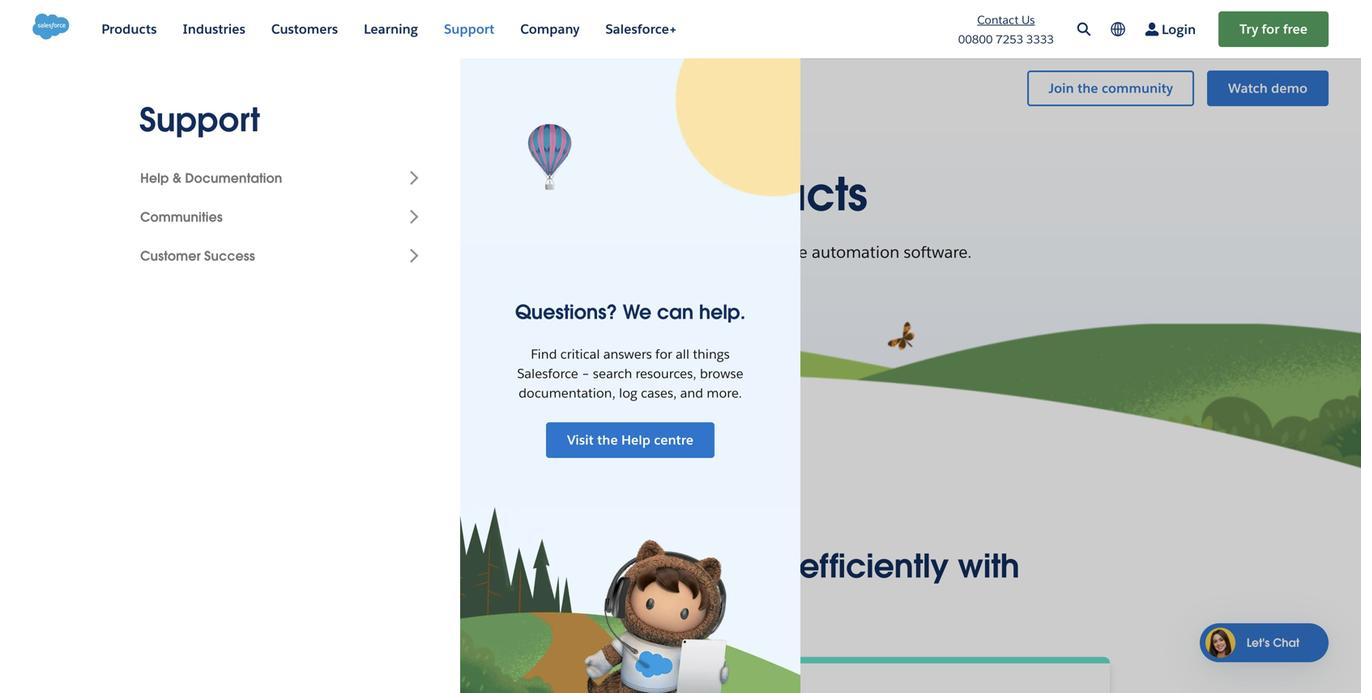 Task type: locate. For each thing, give the bounding box(es) containing it.
contact us link
[[978, 13, 1036, 27]]

site tools navigation
[[930, 10, 1329, 49]]

0 horizontal spatial with
[[554, 242, 587, 263]]

all sales products
[[494, 165, 868, 223]]

fully
[[591, 242, 622, 263]]

let's chat button
[[1200, 623, 1329, 662]]

us
[[1022, 13, 1036, 27]]

and down resources,
[[681, 384, 704, 401]]

questions? we can help.
[[515, 299, 746, 324]]

questions?
[[515, 299, 618, 324]]

with
[[554, 242, 587, 263], [958, 546, 1020, 587]]

00800
[[959, 32, 993, 47]]

1 vertical spatial with
[[958, 546, 1020, 587]]

3333
[[1027, 32, 1055, 47]]

contact us 00800 7253 3333
[[959, 13, 1055, 47]]

customisable
[[626, 242, 726, 263]]

all
[[494, 165, 548, 223]]

more.
[[707, 384, 742, 401]]

0 vertical spatial and
[[681, 384, 704, 401]]

and inside sell faster, smarter, and more efficiently with sales cloud.
[[640, 546, 701, 587]]

–
[[582, 365, 590, 382]]

and
[[681, 384, 704, 401], [640, 546, 701, 587]]

smarter,
[[506, 546, 631, 587]]

salesforce context menu utility navigation
[[1015, 69, 1329, 108]]

for
[[656, 346, 673, 362]]

critical
[[561, 346, 600, 362]]

1 horizontal spatial with
[[958, 546, 1020, 587]]

documentation,
[[519, 384, 616, 401]]

things
[[693, 346, 730, 362]]

1 vertical spatial sales
[[585, 584, 666, 626]]

products
[[684, 165, 868, 223]]

browse
[[700, 365, 744, 382]]

can
[[657, 299, 694, 324]]

efficient
[[432, 242, 493, 263]]

all
[[676, 346, 690, 362]]

log
[[619, 384, 638, 401]]

sales
[[730, 242, 766, 263]]

contact
[[978, 13, 1019, 27]]

and left 'more'
[[640, 546, 701, 587]]

0 vertical spatial sales
[[560, 165, 672, 223]]

force
[[770, 242, 808, 263]]

7253
[[996, 32, 1024, 47]]

sales
[[560, 165, 672, 223], [585, 584, 666, 626]]

1 vertical spatial and
[[640, 546, 701, 587]]

drive
[[390, 242, 428, 263]]

answers
[[604, 346, 652, 362]]

cloud.
[[675, 584, 777, 626]]



Task type: vqa. For each thing, say whether or not it's contained in the screenshot.
Contact Us 00800 7253 3333
yes



Task type: describe. For each thing, give the bounding box(es) containing it.
we
[[623, 299, 652, 324]]

drive efficient growth with fully customisable sales force automation software.
[[390, 242, 972, 263]]

efficiently
[[799, 546, 949, 587]]

let's
[[1247, 635, 1271, 650]]

let's chat
[[1247, 635, 1300, 650]]

resources,
[[636, 365, 697, 382]]

search
[[593, 365, 633, 382]]

find critical answers for all things salesforce – search resources, browse documentation, log cases, and more.
[[517, 346, 744, 401]]

faster,
[[404, 546, 497, 587]]

help.
[[699, 299, 746, 324]]

sales inside sell faster, smarter, and more efficiently with sales cloud.
[[585, 584, 666, 626]]

chat
[[1274, 635, 1300, 650]]

sell faster, smarter, and more efficiently with sales cloud.
[[342, 546, 1020, 626]]

find
[[531, 346, 557, 362]]

with inside sell faster, smarter, and more efficiently with sales cloud.
[[958, 546, 1020, 587]]

and inside find critical answers for all things salesforce – search resources, browse documentation, log cases, and more.
[[681, 384, 704, 401]]

growth
[[498, 242, 550, 263]]

cases,
[[641, 384, 677, 401]]

sell
[[342, 546, 395, 587]]

software.
[[904, 242, 972, 263]]

more
[[710, 546, 790, 587]]

automation
[[812, 242, 900, 263]]

salesforce
[[517, 365, 579, 382]]

0 vertical spatial with
[[554, 242, 587, 263]]



